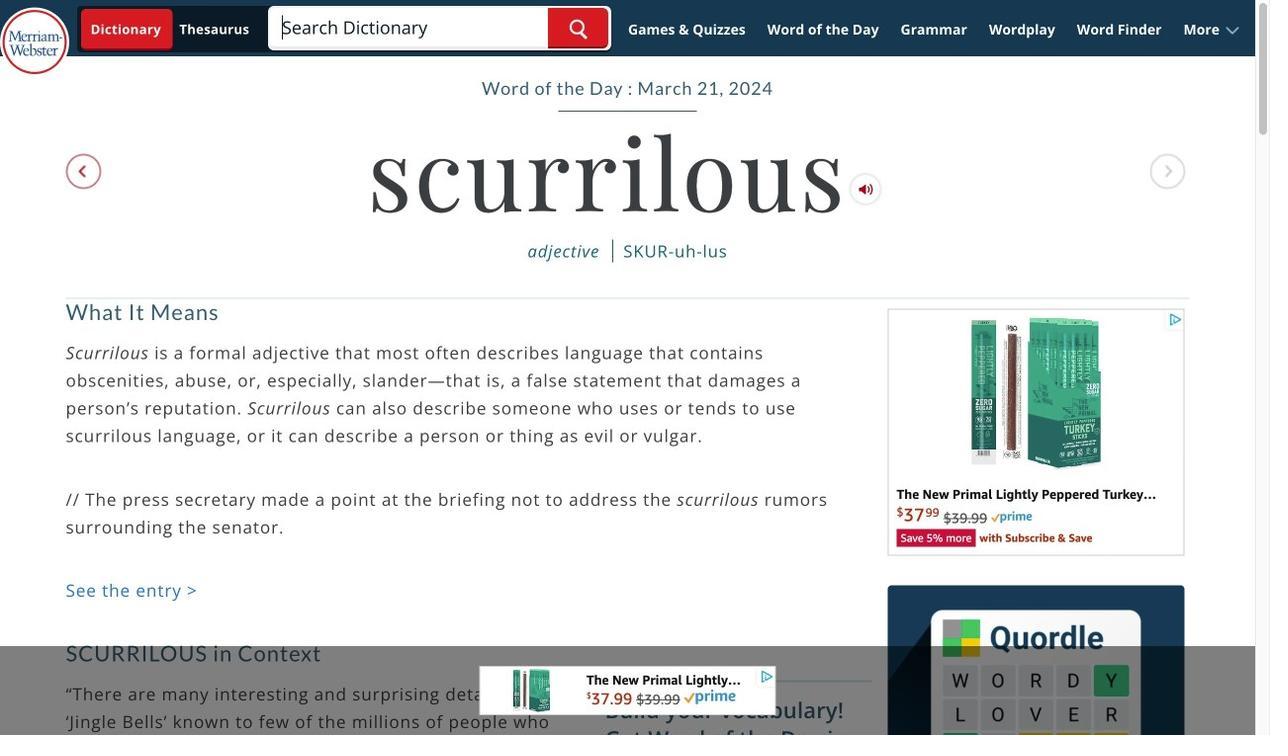 Task type: vqa. For each thing, say whether or not it's contained in the screenshot.
"coup de grace" image
no



Task type: locate. For each thing, give the bounding box(es) containing it.
0 vertical spatial advertisement element
[[888, 309, 1184, 556]]

1 vertical spatial advertisement element
[[479, 667, 776, 716]]

play quordle: guess all four words in a limited number of tries.  each of your guesses must be a real 5-letter word. image
[[888, 586, 1184, 736]]

search word image
[[569, 19, 587, 40]]

toggle search dictionary/thesaurus image
[[81, 9, 173, 50]]

Search search field
[[270, 8, 608, 48]]

1 horizontal spatial advertisement element
[[888, 309, 1184, 556]]

advertisement element
[[888, 309, 1184, 556], [479, 667, 776, 716]]



Task type: describe. For each thing, give the bounding box(es) containing it.
merriam webster - established 1828 image
[[0, 7, 69, 78]]

0 horizontal spatial advertisement element
[[479, 667, 776, 716]]



